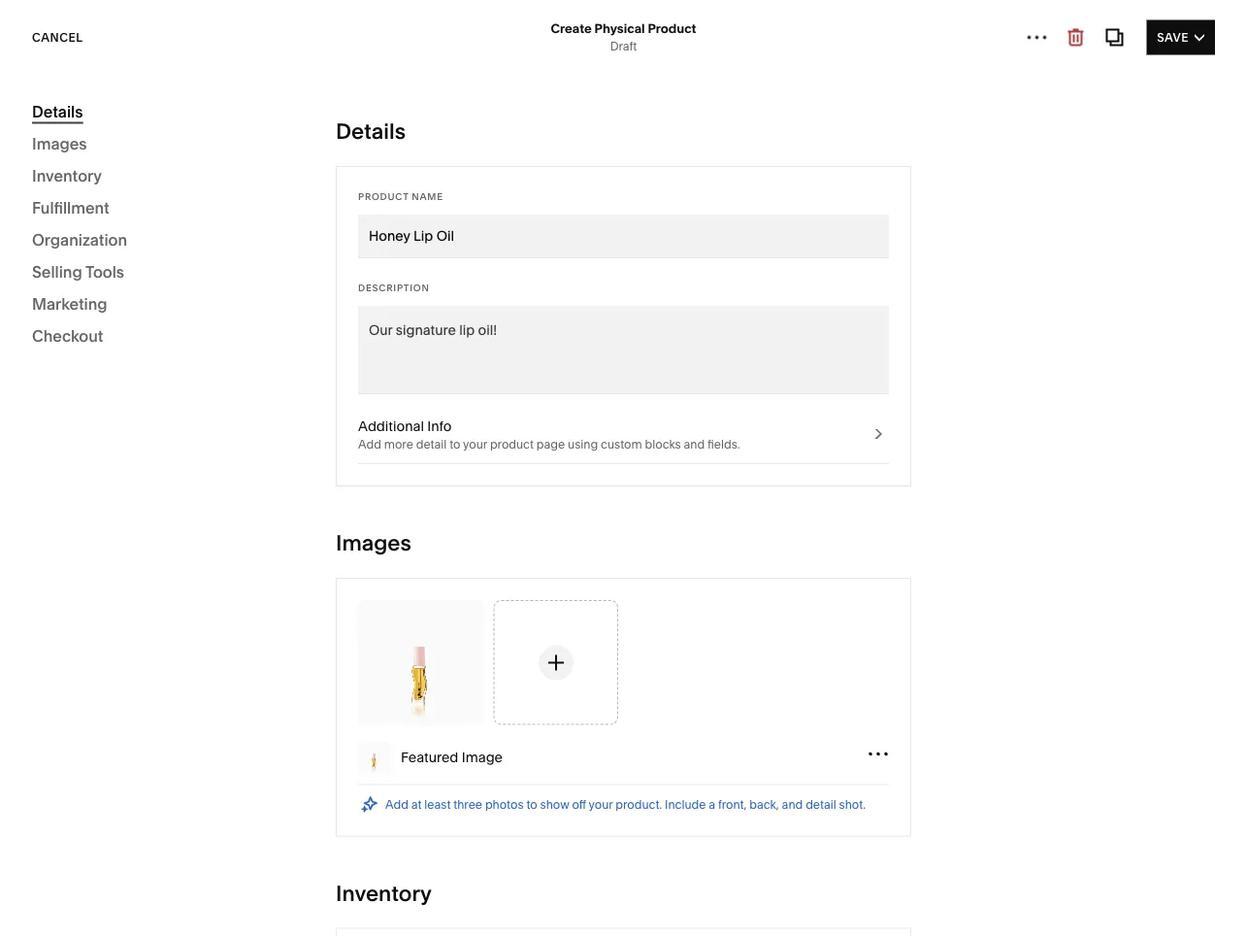 Task type: describe. For each thing, give the bounding box(es) containing it.
0 vertical spatial tools
[[85, 262, 124, 281]]

educate
[[540, 713, 601, 732]]

blocks
[[645, 437, 681, 452]]

thumbnail
[[408, 703, 472, 714]]

description
[[358, 282, 430, 293]]

out
[[704, 901, 725, 918]]

get inside payments add a way to get paid.
[[434, 317, 452, 331]]

your left site. at the bottom of page
[[744, 901, 772, 918]]

at
[[411, 798, 422, 812]]

more ways to sell
[[302, 593, 479, 619]]

2 vertical spatial selling
[[43, 323, 87, 339]]

1 vertical spatial images
[[336, 530, 412, 556]]

website link
[[32, 119, 216, 142]]

1 vertical spatial selling
[[32, 262, 82, 281]]

get started for online course create a guided series of lessons to teach a skill or educate on a topic
[[433, 759, 515, 773]]

to right now
[[604, 901, 616, 918]]

three
[[454, 798, 483, 812]]

go live and start selling.
[[360, 487, 491, 502]]

online course create a guided series of lessons to teach a skill or educate on a topic
[[433, 664, 694, 732]]

set as thumbnail
[[370, 703, 472, 714]]

products for products products added.
[[360, 212, 419, 228]]

discounts link
[[43, 249, 226, 282]]

payments add a way to get paid.
[[360, 297, 482, 331]]

or inside acuity scheduling sell live, scheduled services, coaching appointments or classes
[[996, 713, 1011, 732]]

sell
[[890, 691, 916, 710]]

a right the on
[[627, 713, 636, 732]]

a up skill at left
[[486, 691, 495, 710]]

1 vertical spatial selling tools
[[43, 323, 123, 339]]

paid.
[[455, 317, 482, 331]]

online
[[433, 664, 481, 683]]

create inside create physical product draft
[[551, 20, 592, 36]]

site
[[1180, 42, 1206, 56]]

subscription button
[[307, 361, 870, 436]]

start
[[425, 487, 449, 502]]

set for set up your store
[[307, 127, 341, 153]]

acuity scheduling sell live, scheduled services, coaching appointments or classes
[[890, 664, 1171, 732]]

edit site button
[[1139, 32, 1217, 67]]

0 horizontal spatial product
[[358, 190, 409, 202]]

2 vertical spatial add
[[386, 798, 409, 812]]

most
[[668, 901, 701, 918]]

page
[[537, 437, 565, 452]]

your trial ends in 14 days. upgrade now to get the most out of your site.
[[351, 901, 801, 918]]

guided
[[498, 691, 551, 710]]

detail inside additional info add more detail to your product page using custom blocks and fields.
[[416, 437, 447, 452]]

photos
[[485, 798, 524, 812]]

off
[[572, 798, 586, 812]]

orders
[[43, 224, 88, 240]]

0 vertical spatial images
[[32, 134, 87, 153]]

your
[[351, 901, 380, 918]]

2 vertical spatial products
[[360, 231, 410, 245]]

edit site
[[1149, 42, 1206, 56]]

trial
[[383, 901, 407, 918]]

started for a
[[460, 759, 515, 773]]

get started for acuity scheduling sell live, scheduled services, coaching appointments or classes
[[890, 759, 972, 773]]

1 horizontal spatial of
[[728, 901, 741, 918]]

services,
[[1034, 691, 1099, 710]]

1 horizontal spatial get
[[620, 901, 641, 918]]

0 vertical spatial selling tools
[[32, 262, 124, 281]]

products link
[[43, 183, 226, 216]]

skill
[[490, 713, 518, 732]]

14
[[460, 901, 473, 918]]

Eucalyptus Face Scrub field
[[369, 225, 879, 247]]

scheduled
[[952, 691, 1030, 710]]

lip
[[460, 322, 475, 338]]

of inside online course create a guided series of lessons to teach a skill or educate on a topic
[[602, 691, 616, 710]]

subscription
[[360, 383, 443, 399]]

a inside payments add a way to get paid.
[[386, 317, 393, 331]]

classes
[[1015, 713, 1069, 732]]

your right up
[[377, 127, 423, 153]]

your right the off
[[589, 798, 613, 812]]

product
[[490, 437, 534, 452]]

to inside additional info add more detail to your product page using custom blocks and fields.
[[450, 437, 461, 452]]

using
[[568, 437, 598, 452]]

coaching
[[1103, 691, 1171, 710]]

get started button for online course create a guided series of lessons to teach a skill or educate on a topic
[[433, 749, 515, 784]]

selling tools link
[[43, 315, 226, 348]]

course
[[485, 664, 538, 683]]

set as thumbnail button
[[362, 698, 479, 719]]

add inside payments add a way to get paid.
[[360, 317, 383, 331]]

series
[[554, 691, 598, 710]]

go live and start selling. button
[[307, 447, 870, 521]]

product.
[[616, 798, 662, 812]]

product name
[[358, 190, 444, 202]]

to inside payments add a way to get paid.
[[420, 317, 431, 331]]

way
[[395, 317, 417, 331]]

appointments
[[890, 713, 992, 732]]

teach
[[433, 713, 474, 732]]

your inside additional info add more detail to your product page using custom blocks and fields.
[[463, 437, 487, 452]]

organization
[[32, 230, 127, 249]]

featured image
[[401, 749, 503, 766]]

days.
[[477, 901, 510, 918]]

create physical product draft
[[551, 20, 697, 53]]

custom
[[601, 437, 642, 452]]

get for sell live, scheduled services, coaching appointments or classes
[[890, 759, 914, 773]]

selling.
[[452, 487, 491, 502]]

save button
[[1147, 20, 1216, 55]]

live,
[[920, 691, 949, 710]]

front,
[[719, 798, 747, 812]]

1 vertical spatial tools
[[89, 323, 123, 339]]



Task type: locate. For each thing, give the bounding box(es) containing it.
1 horizontal spatial or
[[996, 713, 1011, 732]]

save
[[1158, 30, 1190, 44]]

acuity
[[890, 664, 937, 683]]

1 horizontal spatial get started button
[[890, 749, 972, 784]]

lessons
[[620, 691, 676, 710]]

create up teach
[[433, 691, 482, 710]]

added.
[[412, 231, 451, 245]]

name
[[412, 190, 444, 202]]

of right out at the right bottom of the page
[[728, 901, 741, 918]]

images down go
[[336, 530, 412, 556]]

add left at
[[386, 798, 409, 812]]

started down the 'appointments'
[[917, 759, 972, 773]]

1 vertical spatial inventory
[[336, 880, 432, 906]]

payments
[[360, 297, 424, 314]]

of up the on
[[602, 691, 616, 710]]

cancel
[[32, 30, 83, 44]]

0 horizontal spatial get started
[[433, 759, 515, 773]]

draft
[[611, 39, 637, 53]]

inventory left in
[[336, 880, 432, 906]]

0 horizontal spatial details
[[32, 102, 83, 121]]

product inside create physical product draft
[[648, 20, 697, 36]]

1 get from the left
[[433, 759, 457, 773]]

our signature lip oil!
[[369, 322, 501, 338]]

or inside online course create a guided series of lessons to teach a skill or educate on a topic
[[522, 713, 537, 732]]

and right live
[[401, 487, 422, 502]]

a
[[386, 317, 393, 331], [486, 691, 495, 710], [478, 713, 487, 732], [627, 713, 636, 732], [709, 798, 716, 812]]

additional info add more detail to your product page using custom blocks and fields.
[[358, 418, 741, 452]]

tools down invoicing link
[[89, 323, 123, 339]]

1 horizontal spatial inventory
[[336, 880, 432, 906]]

set inside set as thumbnail button
[[370, 703, 389, 714]]

detail down info
[[416, 437, 447, 452]]

marketing
[[32, 294, 107, 313]]

invoicing link
[[43, 282, 226, 315]]

to left the 'show'
[[527, 798, 538, 812]]

selling tools up invoicing
[[32, 262, 124, 281]]

least
[[425, 798, 451, 812]]

1 horizontal spatial images
[[336, 530, 412, 556]]

1 horizontal spatial get
[[890, 759, 914, 773]]

1 vertical spatial detail
[[806, 798, 837, 812]]

started for live,
[[917, 759, 972, 773]]

selling
[[32, 155, 82, 174], [32, 262, 82, 281], [43, 323, 87, 339]]

get left lip
[[434, 317, 452, 331]]

orders link
[[43, 216, 226, 249]]

1 vertical spatial add
[[358, 437, 382, 452]]

invoicing
[[43, 290, 102, 306]]

1 started from the left
[[460, 759, 515, 773]]

as
[[392, 703, 406, 714]]

0 vertical spatial inventory
[[32, 166, 102, 185]]

2 started from the left
[[917, 759, 972, 773]]

0 horizontal spatial get
[[433, 759, 457, 773]]

or down scheduled
[[996, 713, 1011, 732]]

products for products
[[43, 191, 101, 207]]

detail
[[416, 437, 447, 452], [806, 798, 837, 812]]

1 vertical spatial of
[[728, 901, 741, 918]]

set left up
[[307, 127, 341, 153]]

a left "way" at the left top of page
[[386, 317, 393, 331]]

discounts
[[43, 257, 107, 273]]

set up your store
[[307, 127, 481, 153]]

2 get from the left
[[890, 759, 914, 773]]

to
[[420, 317, 431, 331], [450, 437, 461, 452], [418, 593, 439, 619], [680, 691, 694, 710], [527, 798, 538, 812], [604, 901, 616, 918]]

get for create a guided series of lessons to teach a skill or educate on a topic
[[433, 759, 457, 773]]

1 horizontal spatial details
[[336, 118, 406, 144]]

your
[[377, 127, 423, 153], [463, 437, 487, 452], [589, 798, 613, 812], [744, 901, 772, 918]]

fulfillment
[[32, 198, 109, 217]]

get started
[[433, 759, 515, 773], [890, 759, 972, 773]]

1 get started from the left
[[433, 759, 515, 773]]

1 horizontal spatial detail
[[806, 798, 837, 812]]

get
[[434, 317, 452, 331], [620, 901, 641, 918]]

or down guided
[[522, 713, 537, 732]]

signature
[[396, 322, 456, 338]]

show
[[540, 798, 570, 812]]

shot.
[[840, 798, 866, 812]]

add at least three photos to show off your product. include a front, back, and detail shot.
[[386, 798, 866, 812]]

and
[[684, 437, 705, 452], [401, 487, 422, 502], [782, 798, 803, 812]]

the
[[644, 901, 665, 918]]

more
[[302, 593, 356, 619]]

featured
[[401, 749, 459, 766]]

1 vertical spatial create
[[433, 691, 482, 710]]

go
[[360, 487, 377, 502]]

0 horizontal spatial detail
[[416, 437, 447, 452]]

get left image
[[433, 759, 457, 773]]

0 vertical spatial add
[[360, 317, 383, 331]]

product up products products added.
[[358, 190, 409, 202]]

selling down marketing
[[43, 323, 87, 339]]

more
[[384, 437, 414, 452]]

1 vertical spatial set
[[370, 703, 389, 714]]

back,
[[750, 798, 780, 812]]

0 horizontal spatial of
[[602, 691, 616, 710]]

0 vertical spatial product
[[648, 20, 697, 36]]

get started button down the 'appointments'
[[890, 749, 972, 784]]

and left fields.
[[684, 437, 705, 452]]

ends
[[410, 901, 442, 918]]

1 vertical spatial and
[[401, 487, 422, 502]]

add down payments
[[360, 317, 383, 331]]

to inside online course create a guided series of lessons to teach a skill or educate on a topic
[[680, 691, 694, 710]]

live
[[379, 487, 398, 502]]

details up product name
[[336, 118, 406, 144]]

get started button up "three"
[[433, 749, 515, 784]]

get started down the 'appointments'
[[890, 759, 972, 773]]

create inside online course create a guided series of lessons to teach a skill or educate on a topic
[[433, 691, 482, 710]]

topic
[[640, 713, 677, 732]]

info
[[428, 418, 452, 435]]

0 horizontal spatial get started button
[[433, 749, 515, 784]]

details
[[32, 102, 83, 121], [336, 118, 406, 144]]

1 or from the left
[[522, 713, 537, 732]]

get started up "three"
[[433, 759, 515, 773]]

2 vertical spatial and
[[782, 798, 803, 812]]

selling up invoicing
[[32, 262, 82, 281]]

2 horizontal spatial and
[[782, 798, 803, 812]]

your left product
[[463, 437, 487, 452]]

now
[[573, 901, 600, 918]]

a left skill at left
[[478, 713, 487, 732]]

0 vertical spatial selling
[[32, 155, 82, 174]]

1 get started button from the left
[[433, 749, 515, 784]]

create left physical
[[551, 20, 592, 36]]

selling link
[[32, 154, 216, 177]]

2 get started from the left
[[890, 759, 972, 773]]

tools
[[85, 262, 124, 281], [89, 323, 123, 339]]

0 horizontal spatial get
[[434, 317, 452, 331]]

up
[[346, 127, 373, 153]]

0 horizontal spatial started
[[460, 759, 515, 773]]

and inside additional info add more detail to your product page using custom blocks and fields.
[[684, 437, 705, 452]]

1 horizontal spatial set
[[370, 703, 389, 714]]

our
[[369, 322, 393, 338]]

0 horizontal spatial inventory
[[32, 166, 102, 185]]

details down cancel button
[[32, 102, 83, 121]]

0 vertical spatial set
[[307, 127, 341, 153]]

selling down "website"
[[32, 155, 82, 174]]

get down the 'appointments'
[[890, 759, 914, 773]]

to down info
[[450, 437, 461, 452]]

0 vertical spatial and
[[684, 437, 705, 452]]

images up fulfillment
[[32, 134, 87, 153]]

create
[[551, 20, 592, 36], [433, 691, 482, 710]]

1 vertical spatial product
[[358, 190, 409, 202]]

edit
[[1149, 42, 1177, 56]]

add
[[360, 317, 383, 331], [358, 437, 382, 452], [386, 798, 409, 812]]

0 horizontal spatial or
[[522, 713, 537, 732]]

set left as
[[370, 703, 389, 714]]

and inside button
[[401, 487, 422, 502]]

1 horizontal spatial started
[[917, 759, 972, 773]]

add down 'additional' in the top left of the page
[[358, 437, 382, 452]]

0 horizontal spatial and
[[401, 487, 422, 502]]

selling tools
[[32, 262, 124, 281], [43, 323, 123, 339]]

upgrade
[[513, 901, 570, 918]]

inventory up fulfillment
[[32, 166, 102, 185]]

2 get started button from the left
[[890, 749, 972, 784]]

0 horizontal spatial create
[[433, 691, 482, 710]]

1 horizontal spatial get started
[[890, 759, 972, 773]]

to right "way" at the left top of page
[[420, 317, 431, 331]]

0 vertical spatial products
[[43, 191, 101, 207]]

tools up invoicing link
[[85, 262, 124, 281]]

image
[[462, 749, 503, 766]]

on
[[604, 713, 623, 732]]

1 vertical spatial get
[[620, 901, 641, 918]]

oil!
[[478, 322, 497, 338]]

to left sell at the left bottom of the page
[[418, 593, 439, 619]]

1 horizontal spatial create
[[551, 20, 592, 36]]

get started button for acuity scheduling sell live, scheduled services, coaching appointments or classes
[[890, 749, 972, 784]]

1 horizontal spatial and
[[684, 437, 705, 452]]

1 horizontal spatial product
[[648, 20, 697, 36]]

0 vertical spatial get
[[434, 317, 452, 331]]

set
[[307, 127, 341, 153], [370, 703, 389, 714]]

0 vertical spatial of
[[602, 691, 616, 710]]

site.
[[775, 901, 801, 918]]

in
[[446, 901, 457, 918]]

or
[[522, 713, 537, 732], [996, 713, 1011, 732]]

get left "the"
[[620, 901, 641, 918]]

0 horizontal spatial images
[[32, 134, 87, 153]]

ways
[[361, 593, 413, 619]]

product right physical
[[648, 20, 697, 36]]

to right lessons
[[680, 691, 694, 710]]

detail left shot.
[[806, 798, 837, 812]]

2 or from the left
[[996, 713, 1011, 732]]

scheduling
[[940, 664, 1024, 683]]

1 vertical spatial products
[[360, 212, 419, 228]]

add inside additional info add more detail to your product page using custom blocks and fields.
[[358, 437, 382, 452]]

started up photos at the left bottom of the page
[[460, 759, 515, 773]]

get
[[433, 759, 457, 773], [890, 759, 914, 773]]

0 vertical spatial detail
[[416, 437, 447, 452]]

of
[[602, 691, 616, 710], [728, 901, 741, 918]]

0 horizontal spatial set
[[307, 127, 341, 153]]

product
[[648, 20, 697, 36], [358, 190, 409, 202]]

selling tools down marketing
[[43, 323, 123, 339]]

set for set as thumbnail
[[370, 703, 389, 714]]

0 vertical spatial create
[[551, 20, 592, 36]]

and right back,
[[782, 798, 803, 812]]

a left "front,"
[[709, 798, 716, 812]]

physical
[[595, 20, 645, 36]]



Task type: vqa. For each thing, say whether or not it's contained in the screenshot.
"Settings"
no



